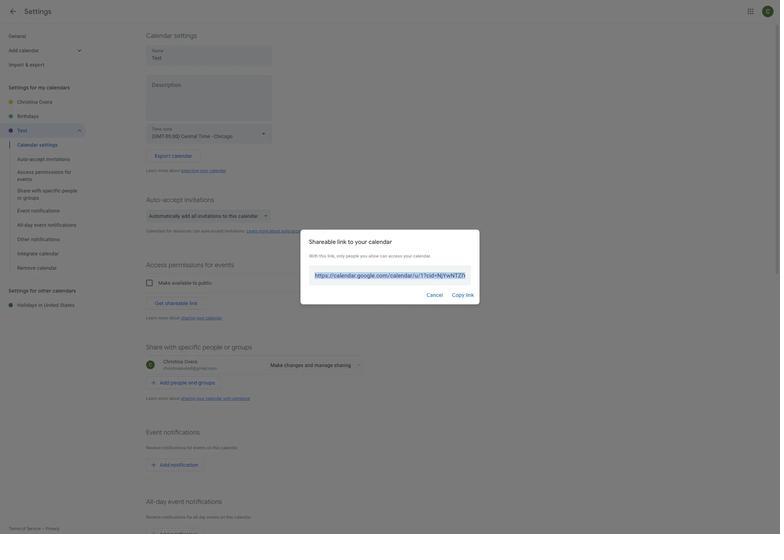 Task type: locate. For each thing, give the bounding box(es) containing it.
auto-accept invitations inside settings for my calendars tree
[[17, 157, 70, 162]]

your right access
[[404, 254, 412, 259]]

0 horizontal spatial all-day event notifications
[[17, 223, 77, 228]]

0 vertical spatial event
[[34, 223, 46, 228]]

accept
[[29, 157, 45, 162], [163, 196, 183, 205], [211, 229, 224, 234], [291, 229, 304, 234]]

0 horizontal spatial groups
[[23, 195, 39, 201]]

0 vertical spatial invitations
[[46, 157, 70, 162]]

link for copy
[[466, 292, 474, 299]]

0 horizontal spatial event
[[17, 208, 30, 214]]

1 sharing from the top
[[181, 316, 195, 321]]

overa up 'birthdays' tree item
[[39, 99, 52, 105]]

1 vertical spatial all-day event notifications
[[146, 499, 222, 507]]

1 auto- from the left
[[201, 229, 211, 234]]

access
[[17, 169, 34, 175], [146, 262, 167, 270]]

0 vertical spatial calendars
[[47, 85, 70, 91]]

1 horizontal spatial event notifications
[[146, 429, 200, 438]]

0 horizontal spatial share
[[17, 188, 30, 194]]

0 horizontal spatial auto-
[[201, 229, 211, 234]]

other
[[38, 288, 51, 295]]

1 vertical spatial can
[[380, 254, 387, 259]]

christina inside tree item
[[17, 99, 38, 105]]

0 vertical spatial day
[[25, 223, 33, 228]]

0 vertical spatial sharing
[[181, 316, 195, 321]]

terms of service link
[[9, 527, 41, 532]]

0 vertical spatial specific
[[43, 188, 61, 194]]

event notifications up 'other notifications'
[[17, 208, 60, 214]]

0 vertical spatial permissions
[[35, 169, 63, 175]]

0 horizontal spatial auto-
[[17, 157, 29, 162]]

1 vertical spatial event
[[168, 499, 184, 507]]

2 auto- from the left
[[282, 229, 291, 234]]

link right copy
[[466, 292, 474, 299]]

copy
[[452, 292, 465, 299]]

1 horizontal spatial christina
[[163, 359, 183, 365]]

1 horizontal spatial can
[[380, 254, 387, 259]]

1 horizontal spatial to
[[348, 239, 354, 246]]

0 horizontal spatial day
[[25, 223, 33, 228]]

invitations inside group
[[46, 157, 70, 162]]

holidays in united states link
[[17, 298, 86, 313]]

0 vertical spatial with
[[32, 188, 41, 194]]

1 vertical spatial this
[[213, 446, 220, 451]]

settings for settings for other calendars
[[9, 288, 29, 295]]

0 horizontal spatial overa
[[39, 99, 52, 105]]

more down the get
[[158, 316, 168, 321]]

event up 'other notifications'
[[34, 223, 46, 228]]

learn for learn more about exporting your calendar
[[146, 168, 157, 173]]

overa for christina overa christinaovera9@gmail.com
[[185, 359, 197, 365]]

1 vertical spatial calendars
[[53, 288, 76, 295]]

2 vertical spatial groups
[[198, 380, 215, 387]]

christina up christinaovera9@gmail.com
[[163, 359, 183, 365]]

christina for christina overa christinaovera9@gmail.com
[[163, 359, 183, 365]]

your
[[200, 168, 208, 173], [355, 239, 367, 246], [404, 254, 412, 259], [196, 316, 205, 321], [196, 397, 205, 402]]

share inside share with specific people or groups
[[17, 188, 30, 194]]

0 horizontal spatial share with specific people or groups
[[17, 188, 77, 201]]

overa up christinaovera9@gmail.com
[[185, 359, 197, 365]]

0 horizontal spatial to
[[193, 281, 197, 286]]

1 add from the top
[[160, 380, 170, 387]]

all-
[[17, 223, 25, 228], [146, 499, 156, 507]]

more down export
[[158, 168, 168, 173]]

1 horizontal spatial day
[[156, 499, 167, 507]]

christina
[[17, 99, 38, 105], [163, 359, 183, 365]]

can right 'resources'
[[193, 229, 200, 234]]

calendar.
[[413, 254, 431, 259], [221, 446, 238, 451], [234, 516, 252, 521]]

add inside button
[[160, 463, 170, 469]]

allow
[[369, 254, 379, 259]]

auto-
[[201, 229, 211, 234], [282, 229, 291, 234]]

birthdays
[[17, 114, 39, 119]]

or
[[17, 195, 22, 201], [224, 344, 230, 352]]

overa inside christina overa christinaovera9@gmail.com
[[185, 359, 197, 365]]

0 horizontal spatial event
[[34, 223, 46, 228]]

invitations
[[46, 157, 70, 162], [185, 196, 214, 205], [305, 229, 325, 234]]

other notifications
[[17, 237, 60, 243]]

calendars up states
[[53, 288, 76, 295]]

with
[[309, 254, 318, 259]]

auto- up "calendars"
[[146, 196, 163, 205]]

0 vertical spatial access permissions for events
[[17, 169, 71, 182]]

0 horizontal spatial access
[[17, 169, 34, 175]]

0 horizontal spatial event notifications
[[17, 208, 60, 214]]

more down "add people and groups" 'button' in the left of the page
[[158, 397, 168, 402]]

auto-
[[17, 157, 29, 162], [146, 196, 163, 205]]

1 horizontal spatial or
[[224, 344, 230, 352]]

christina for christina overa
[[17, 99, 38, 105]]

you
[[360, 254, 368, 259]]

1 horizontal spatial on
[[220, 516, 225, 521]]

all-day event notifications up all on the left bottom of the page
[[146, 499, 222, 507]]

your up you
[[355, 239, 367, 246]]

0 vertical spatial event notifications
[[17, 208, 60, 214]]

settings up holidays
[[9, 288, 29, 295]]

your right the exporting
[[200, 168, 208, 173]]

with this link, only people you allow can access your calendar.
[[309, 254, 431, 259]]

0 vertical spatial on
[[207, 446, 212, 451]]

receive
[[146, 446, 161, 451], [146, 516, 161, 521]]

settings up christina overa
[[9, 85, 29, 91]]

test tree item
[[0, 124, 86, 138]]

overa
[[39, 99, 52, 105], [185, 359, 197, 365]]

auto-accept invitations down learn more about exporting your calendar
[[146, 196, 214, 205]]

learn more about sharing your calendar with someone
[[146, 397, 250, 402]]

all-day event notifications inside settings for my calendars tree
[[17, 223, 77, 228]]

shareable
[[165, 301, 188, 307]]

day
[[25, 223, 33, 228], [156, 499, 167, 507], [199, 516, 206, 521]]

people inside share with specific people or groups
[[62, 188, 77, 194]]

settings for settings for my calendars
[[9, 85, 29, 91]]

your down and
[[196, 397, 205, 402]]

1 vertical spatial overa
[[185, 359, 197, 365]]

0 vertical spatial auto-accept invitations
[[17, 157, 70, 162]]

0 horizontal spatial auto-accept invitations
[[17, 157, 70, 162]]

1 vertical spatial event
[[146, 429, 162, 438]]

0 vertical spatial share
[[17, 188, 30, 194]]

test link
[[17, 124, 73, 138]]

1 horizontal spatial share with specific people or groups
[[146, 344, 252, 352]]

add left and
[[160, 380, 170, 387]]

groups
[[23, 195, 39, 201], [232, 344, 252, 352], [198, 380, 215, 387]]

1 vertical spatial access
[[146, 262, 167, 270]]

link up sharing your calendar link
[[189, 301, 198, 307]]

settings for my calendars tree
[[0, 95, 86, 276]]

integrate
[[17, 251, 38, 257]]

tree
[[0, 29, 86, 72]]

invitations up shareable
[[305, 229, 325, 234]]

sharing
[[181, 316, 195, 321], [181, 397, 195, 402]]

&
[[25, 62, 28, 68]]

specific inside share with specific people or groups
[[43, 188, 61, 194]]

all
[[193, 516, 198, 521]]

0 horizontal spatial invitations
[[46, 157, 70, 162]]

resources
[[173, 229, 192, 234]]

about for exporting your calendar
[[169, 168, 180, 173]]

access permissions for events inside settings for my calendars tree
[[17, 169, 71, 182]]

1 horizontal spatial this
[[226, 516, 233, 521]]

add for add notification
[[160, 463, 170, 469]]

share
[[17, 188, 30, 194], [146, 344, 163, 352]]

auto- inside settings for my calendars tree
[[17, 157, 29, 162]]

general
[[9, 33, 26, 39]]

auto-accept invitations
[[17, 157, 70, 162], [146, 196, 214, 205]]

2 vertical spatial with
[[223, 397, 231, 402]]

on
[[207, 446, 212, 451], [220, 516, 225, 521]]

learn
[[146, 168, 157, 173], [247, 229, 257, 234], [146, 316, 157, 321], [146, 397, 157, 402]]

1 vertical spatial auto-
[[146, 196, 163, 205]]

overa inside tree item
[[39, 99, 52, 105]]

event notifications up receive notifications for events on this calendar.
[[146, 429, 200, 438]]

0 horizontal spatial permissions
[[35, 169, 63, 175]]

0 vertical spatial link
[[337, 239, 347, 246]]

link
[[337, 239, 347, 246], [466, 292, 474, 299], [189, 301, 198, 307]]

add inside 'button'
[[160, 380, 170, 387]]

remove
[[17, 266, 36, 271]]

2 horizontal spatial with
[[223, 397, 231, 402]]

can
[[193, 229, 200, 234], [380, 254, 387, 259]]

invitations down exporting your calendar link
[[185, 196, 214, 205]]

for inside tree
[[65, 169, 71, 175]]

events
[[17, 177, 32, 182], [215, 262, 234, 270], [193, 446, 206, 451], [207, 516, 219, 521]]

more
[[158, 168, 168, 173], [258, 229, 268, 234], [158, 316, 168, 321], [158, 397, 168, 402]]

–
[[42, 527, 45, 532]]

all-day event notifications up 'other notifications'
[[17, 223, 77, 228]]

None text field
[[152, 53, 267, 63]]

all-day event notifications
[[17, 223, 77, 228], [146, 499, 222, 507]]

settings right go back icon on the left of page
[[24, 7, 52, 16]]

1 vertical spatial link
[[466, 292, 474, 299]]

0 vertical spatial to
[[348, 239, 354, 246]]

1 horizontal spatial event
[[168, 499, 184, 507]]

calendars
[[47, 85, 70, 91], [53, 288, 76, 295]]

event up receive notifications for all day events on this calendar.
[[168, 499, 184, 507]]

2 horizontal spatial link
[[466, 292, 474, 299]]

None text field
[[146, 83, 272, 118], [315, 266, 465, 286], [146, 83, 272, 118], [315, 266, 465, 286]]

2 sharing from the top
[[181, 397, 195, 402]]

1 horizontal spatial auto-
[[282, 229, 291, 234]]

0 horizontal spatial can
[[193, 229, 200, 234]]

1 vertical spatial sharing
[[181, 397, 195, 402]]

0 horizontal spatial christina
[[17, 99, 38, 105]]

1 vertical spatial specific
[[178, 344, 201, 352]]

christina overa tree item
[[0, 95, 86, 109]]

receive for all-
[[146, 516, 161, 521]]

1 horizontal spatial invitations
[[185, 196, 214, 205]]

receive notifications for all day events on this calendar.
[[146, 516, 252, 521]]

0 vertical spatial can
[[193, 229, 200, 234]]

0 vertical spatial settings
[[24, 7, 52, 16]]

2 vertical spatial invitations
[[305, 229, 325, 234]]

invitations down test link
[[46, 157, 70, 162]]

2 horizontal spatial groups
[[232, 344, 252, 352]]

all- inside settings for my calendars tree
[[17, 223, 25, 228]]

2 vertical spatial link
[[189, 301, 198, 307]]

0 vertical spatial all-
[[17, 223, 25, 228]]

copy link
[[452, 292, 474, 299]]

0 vertical spatial share with specific people or groups
[[17, 188, 77, 201]]

2 receive from the top
[[146, 516, 161, 521]]

more right invitations. at left top
[[258, 229, 268, 234]]

this
[[319, 254, 327, 259], [213, 446, 220, 451], [226, 516, 233, 521]]

learn for learn more about sharing your calendar with someone
[[146, 397, 157, 402]]

to up with this link, only people you allow can access your calendar.
[[348, 239, 354, 246]]

1 vertical spatial add
[[160, 463, 170, 469]]

christina inside christina overa christinaovera9@gmail.com
[[163, 359, 183, 365]]

about
[[169, 168, 180, 173], [269, 229, 280, 234], [169, 316, 180, 321], [169, 397, 180, 402]]

1 horizontal spatial link
[[337, 239, 347, 246]]

export
[[30, 62, 44, 68]]

0 vertical spatial all-day event notifications
[[17, 223, 77, 228]]

your down the get shareable link button
[[196, 316, 205, 321]]

auto-accept invitations down test tree item
[[17, 157, 70, 162]]

0 horizontal spatial all-
[[17, 223, 25, 228]]

learn down "add people and groups" 'button' in the left of the page
[[146, 397, 157, 402]]

1 vertical spatial christina
[[163, 359, 183, 365]]

1 vertical spatial share with specific people or groups
[[146, 344, 252, 352]]

0 vertical spatial groups
[[23, 195, 39, 201]]

1 vertical spatial invitations
[[185, 196, 214, 205]]

2 vertical spatial settings
[[9, 288, 29, 295]]

christina up birthdays
[[17, 99, 38, 105]]

0 vertical spatial add
[[160, 380, 170, 387]]

1 vertical spatial all-
[[146, 499, 156, 507]]

holidays in united states tree item
[[0, 298, 86, 313]]

0 vertical spatial this
[[319, 254, 327, 259]]

sharing down shareable
[[181, 316, 195, 321]]

about for sharing your calendar with someone
[[169, 397, 180, 402]]

to inside dialog
[[348, 239, 354, 246]]

1 horizontal spatial share
[[146, 344, 163, 352]]

tree item
[[0, 138, 86, 152]]

calendar
[[172, 153, 193, 159], [210, 168, 226, 173], [369, 239, 392, 246], [39, 251, 59, 257], [37, 266, 57, 271], [206, 316, 222, 321], [206, 397, 222, 402]]

1 vertical spatial with
[[164, 344, 177, 352]]

add left notification
[[160, 463, 170, 469]]

0 horizontal spatial this
[[213, 446, 220, 451]]

1 vertical spatial to
[[193, 281, 197, 286]]

link up only
[[337, 239, 347, 246]]

event
[[34, 223, 46, 228], [168, 499, 184, 507]]

auto- down test
[[17, 157, 29, 162]]

more for learn more about exporting your calendar
[[158, 168, 168, 173]]

1 receive from the top
[[146, 446, 161, 451]]

sharing for sharing your calendar
[[181, 316, 195, 321]]

2 add from the top
[[160, 463, 170, 469]]

overa for christina overa
[[39, 99, 52, 105]]

learn down the get
[[146, 316, 157, 321]]

1 horizontal spatial auto-
[[146, 196, 163, 205]]

1 horizontal spatial event
[[146, 429, 162, 438]]

0 vertical spatial receive
[[146, 446, 161, 451]]

invitations.
[[225, 229, 246, 234]]

to left public
[[193, 281, 197, 286]]

with
[[32, 188, 41, 194], [164, 344, 177, 352], [223, 397, 231, 402]]

0 vertical spatial christina
[[17, 99, 38, 105]]

event notifications
[[17, 208, 60, 214], [146, 429, 200, 438]]

1 horizontal spatial auto-accept invitations
[[146, 196, 214, 205]]

settings
[[24, 7, 52, 16], [9, 85, 29, 91], [9, 288, 29, 295]]

calendars for resources can auto-accept invitations. learn more about auto-accept invitations
[[146, 229, 325, 234]]

1 vertical spatial receive
[[146, 516, 161, 521]]

tree containing general
[[0, 29, 86, 72]]

group
[[0, 138, 86, 276]]

available
[[172, 281, 192, 286]]

people
[[62, 188, 77, 194], [346, 254, 359, 259], [203, 344, 223, 352], [171, 380, 187, 387]]

1 vertical spatial permissions
[[169, 262, 204, 270]]

calendar inside dialog
[[369, 239, 392, 246]]

learn down export
[[146, 168, 157, 173]]

1 horizontal spatial groups
[[198, 380, 215, 387]]

sharing down add people and groups
[[181, 397, 195, 402]]

holidays
[[17, 303, 37, 309]]

can right allow
[[380, 254, 387, 259]]

calendars right my
[[47, 85, 70, 91]]



Task type: describe. For each thing, give the bounding box(es) containing it.
more for learn more about sharing your calendar with someone
[[158, 397, 168, 402]]

link for shareable
[[337, 239, 347, 246]]

event notifications inside group
[[17, 208, 60, 214]]

0 horizontal spatial on
[[207, 446, 212, 451]]

about for sharing your calendar
[[169, 316, 180, 321]]

calendar settings
[[146, 32, 197, 40]]

public
[[198, 281, 212, 286]]

calendars for settings for other calendars
[[53, 288, 76, 295]]

shareable
[[309, 239, 336, 246]]

privacy link
[[46, 527, 60, 532]]

1 horizontal spatial specific
[[178, 344, 201, 352]]

states
[[60, 303, 75, 309]]

1 vertical spatial groups
[[232, 344, 252, 352]]

other
[[17, 237, 30, 243]]

1 vertical spatial on
[[220, 516, 225, 521]]

and
[[188, 380, 197, 387]]

to for link
[[348, 239, 354, 246]]

settings for my calendars
[[9, 85, 70, 91]]

get
[[155, 301, 164, 307]]

get shareable link button
[[146, 297, 206, 310]]

1 vertical spatial calendar.
[[221, 446, 238, 451]]

0 horizontal spatial link
[[189, 301, 198, 307]]

1 vertical spatial auto-accept invitations
[[146, 196, 214, 205]]

cancel button
[[423, 287, 446, 304]]

your for sharing your calendar with someone
[[196, 397, 205, 402]]

get shareable link
[[155, 301, 198, 307]]

receive notifications for events on this calendar.
[[146, 446, 238, 451]]

add notification
[[160, 463, 198, 469]]

with inside share with specific people or groups
[[32, 188, 41, 194]]

learn more about exporting your calendar
[[146, 168, 226, 173]]

sharing your calendar link
[[181, 316, 222, 321]]

settings heading
[[24, 7, 52, 16]]

1 vertical spatial or
[[224, 344, 230, 352]]

learn more about sharing your calendar
[[146, 316, 222, 321]]

share with specific people or groups inside settings for my calendars tree
[[17, 188, 77, 201]]

access inside settings for my calendars tree
[[17, 169, 34, 175]]

settings
[[174, 32, 197, 40]]

privacy
[[46, 527, 60, 532]]

can inside "shareable link to your calendar" dialog
[[380, 254, 387, 259]]

export calendar
[[155, 153, 193, 159]]

learn right invitations. at left top
[[247, 229, 257, 234]]

calendars
[[146, 229, 165, 234]]

christina overa
[[17, 99, 52, 105]]

in
[[38, 303, 43, 309]]

exporting your calendar link
[[181, 168, 226, 173]]

shareable link to your calendar dialog
[[301, 230, 480, 305]]

event inside settings for my calendars tree
[[34, 223, 46, 228]]

service
[[27, 527, 41, 532]]

1 vertical spatial day
[[156, 499, 167, 507]]

2 horizontal spatial invitations
[[305, 229, 325, 234]]

shareable link to your calendar
[[309, 239, 392, 246]]

exporting
[[181, 168, 199, 173]]

sharing for sharing your calendar with someone
[[181, 397, 195, 402]]

cancel
[[427, 292, 443, 299]]

united
[[44, 303, 59, 309]]

learn for learn more about sharing your calendar
[[146, 316, 157, 321]]

receive for event
[[146, 446, 161, 451]]

access
[[389, 254, 403, 259]]

1 horizontal spatial permissions
[[169, 262, 204, 270]]

add people and groups button
[[146, 377, 221, 390]]

go back image
[[9, 7, 17, 16]]

link,
[[328, 254, 336, 259]]

more for learn more about sharing your calendar
[[158, 316, 168, 321]]

birthdays link
[[17, 109, 86, 124]]

add people and groups
[[160, 380, 215, 387]]

copy link button
[[449, 287, 477, 304]]

to for available
[[193, 281, 197, 286]]

people inside 'button'
[[171, 380, 187, 387]]

my
[[38, 85, 45, 91]]

group containing auto-accept invitations
[[0, 138, 86, 276]]

birthdays tree item
[[0, 109, 86, 124]]

learn more about auto-accept invitations link
[[247, 229, 325, 234]]

your for exporting your calendar
[[200, 168, 208, 173]]

settings for settings
[[24, 7, 52, 16]]

calendar
[[146, 32, 173, 40]]

import & export
[[9, 62, 44, 68]]

groups inside settings for my calendars tree
[[23, 195, 39, 201]]

settings for other calendars
[[9, 288, 76, 295]]

1 horizontal spatial all-
[[146, 499, 156, 507]]

events inside access permissions for events
[[17, 177, 32, 182]]

event inside group
[[17, 208, 30, 214]]

terms
[[9, 527, 21, 532]]

1 horizontal spatial access permissions for events
[[146, 262, 234, 270]]

notification
[[171, 463, 198, 469]]

accept inside group
[[29, 157, 45, 162]]

people inside "shareable link to your calendar" dialog
[[346, 254, 359, 259]]

only
[[337, 254, 345, 259]]

make available to public
[[158, 281, 212, 286]]

calendars for settings for my calendars
[[47, 85, 70, 91]]

holidays in united states
[[17, 303, 75, 309]]

permissions inside settings for my calendars tree
[[35, 169, 63, 175]]

2 vertical spatial calendar.
[[234, 516, 252, 521]]

add notification button
[[146, 459, 204, 472]]

export
[[155, 153, 171, 159]]

your for sharing your calendar
[[196, 316, 205, 321]]

or inside share with specific people or groups
[[17, 195, 22, 201]]

test
[[17, 128, 27, 134]]

add for add people and groups
[[160, 380, 170, 387]]

sharing your calendar with someone link
[[181, 397, 250, 402]]

christina overa christinaovera9@gmail.com
[[163, 359, 217, 372]]

integrate calendar
[[17, 251, 59, 257]]

2 horizontal spatial day
[[199, 516, 206, 521]]

someone
[[232, 397, 250, 402]]

groups inside "add people and groups" 'button'
[[198, 380, 215, 387]]

import
[[9, 62, 24, 68]]

calendar. inside "shareable link to your calendar" dialog
[[413, 254, 431, 259]]

make
[[158, 281, 171, 286]]

day inside settings for my calendars tree
[[25, 223, 33, 228]]

1 horizontal spatial with
[[164, 344, 177, 352]]

christinaovera9@gmail.com
[[163, 367, 217, 372]]

terms of service – privacy
[[9, 527, 60, 532]]

this inside "shareable link to your calendar" dialog
[[319, 254, 327, 259]]

remove calendar
[[17, 266, 57, 271]]

of
[[22, 527, 26, 532]]



Task type: vqa. For each thing, say whether or not it's contained in the screenshot.
the topmost calendars
yes



